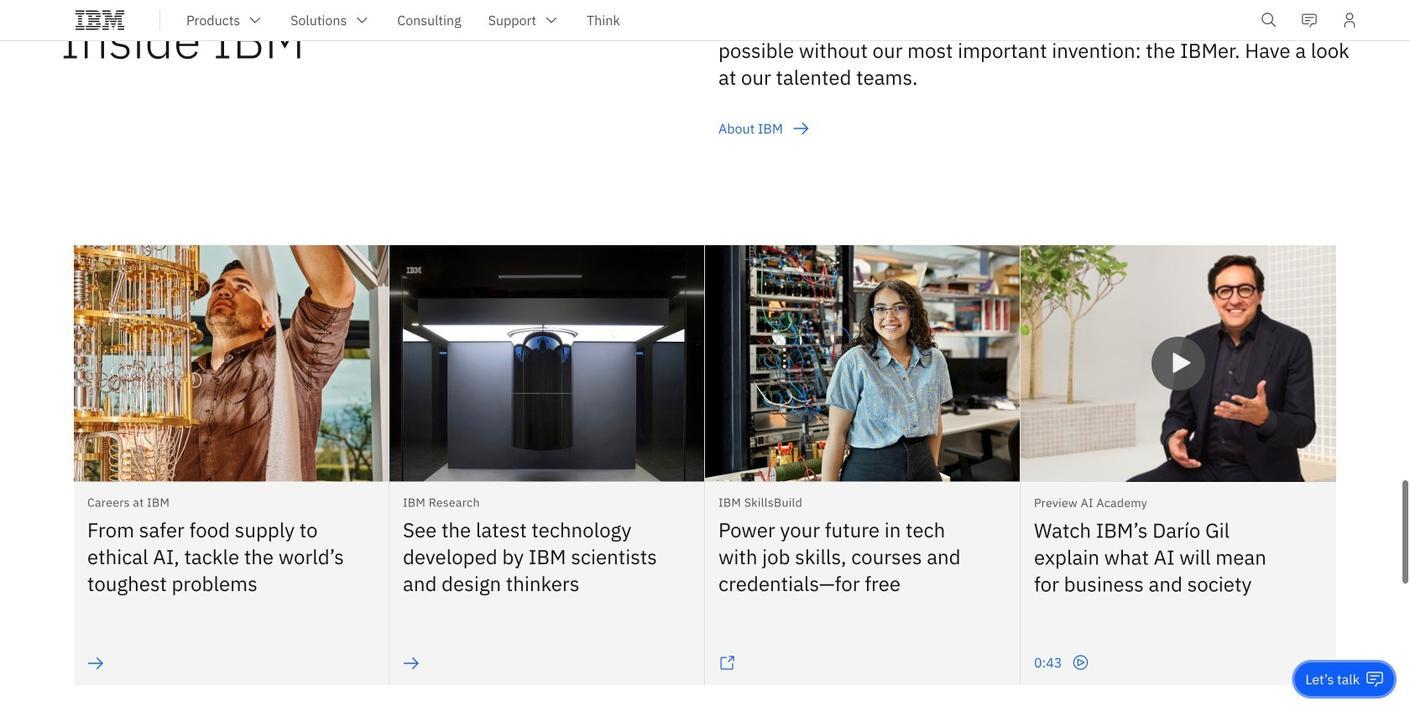 Task type: vqa. For each thing, say whether or not it's contained in the screenshot.
Let's talk ELEMENT
yes



Task type: describe. For each thing, give the bounding box(es) containing it.
let's talk element
[[1306, 670, 1360, 689]]



